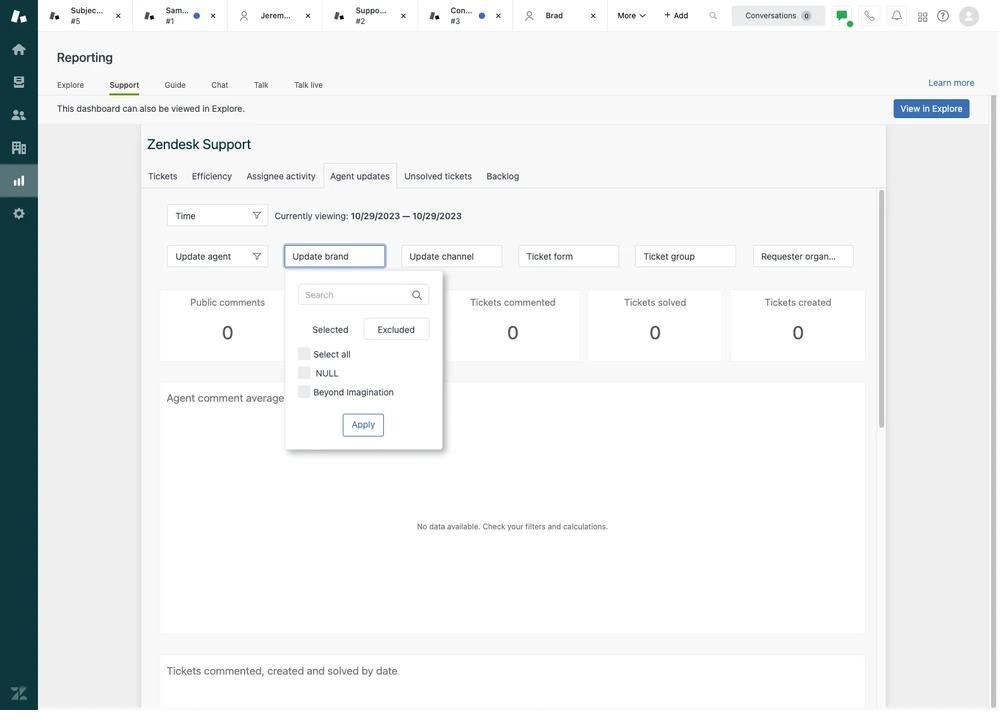 Task type: locate. For each thing, give the bounding box(es) containing it.
1 vertical spatial explore
[[932, 103, 963, 114]]

talk right chat
[[254, 80, 268, 90]]

jeremy miller tab
[[228, 0, 323, 32]]

1 horizontal spatial talk
[[294, 80, 309, 90]]

in right viewed
[[202, 103, 210, 114]]

explore up this
[[57, 80, 84, 90]]

1 tab from the left
[[38, 0, 133, 32]]

3 tab from the left
[[418, 0, 513, 32]]

1 talk from the left
[[254, 80, 268, 90]]

add
[[674, 10, 688, 20]]

contact
[[451, 6, 480, 15]]

1 horizontal spatial explore
[[932, 103, 963, 114]]

zendesk image
[[11, 686, 27, 703]]

3 close image from the left
[[302, 9, 315, 22]]

support up the #2
[[356, 6, 386, 15]]

in inside "button"
[[923, 103, 930, 114]]

add button
[[656, 0, 696, 31]]

5 close image from the left
[[587, 9, 599, 22]]

admin image
[[11, 206, 27, 222]]

brad tab
[[513, 0, 608, 32]]

talk
[[254, 80, 268, 90], [294, 80, 309, 90]]

support inside support outreach #2
[[356, 6, 386, 15]]

0 horizontal spatial explore
[[57, 80, 84, 90]]

support for support outreach #2
[[356, 6, 386, 15]]

talk link
[[254, 80, 269, 94]]

0 horizontal spatial in
[[202, 103, 210, 114]]

2 talk from the left
[[294, 80, 309, 90]]

support up can
[[110, 80, 139, 90]]

#1 tab
[[133, 0, 228, 32]]

support
[[356, 6, 386, 15], [110, 80, 139, 90]]

live
[[311, 80, 323, 90]]

2 close image from the left
[[207, 9, 220, 22]]

in
[[202, 103, 210, 114], [923, 103, 930, 114]]

reporting image
[[11, 173, 27, 189]]

0 vertical spatial support
[[356, 6, 386, 15]]

conversations button
[[732, 5, 825, 26]]

in right view at the right top
[[923, 103, 930, 114]]

this dashboard can also be viewed in explore.
[[57, 103, 245, 114]]

1 horizontal spatial in
[[923, 103, 930, 114]]

#3
[[451, 16, 460, 26]]

1 horizontal spatial support
[[356, 6, 386, 15]]

conversations
[[746, 10, 797, 20]]

1 in from the left
[[202, 103, 210, 114]]

close image right #1
[[207, 9, 220, 22]]

get started image
[[11, 41, 27, 58]]

close image left more
[[587, 9, 599, 22]]

1 vertical spatial support
[[110, 80, 139, 90]]

explore down learn more link
[[932, 103, 963, 114]]

close image
[[112, 9, 125, 22], [207, 9, 220, 22], [302, 9, 315, 22], [397, 9, 410, 22], [587, 9, 599, 22]]

organizations image
[[11, 140, 27, 156]]

close image right subject
[[112, 9, 125, 22]]

close image right the #2
[[397, 9, 410, 22]]

0 vertical spatial explore
[[57, 80, 84, 90]]

notifications image
[[892, 10, 902, 21]]

close image inside the jeremy miller tab
[[302, 9, 315, 22]]

close image right jeremy
[[302, 9, 315, 22]]

0 horizontal spatial support
[[110, 80, 139, 90]]

0 horizontal spatial talk
[[254, 80, 268, 90]]

2 tab from the left
[[323, 0, 422, 32]]

talk left live
[[294, 80, 309, 90]]

talk for talk
[[254, 80, 268, 90]]

subject
[[71, 6, 99, 15]]

2 in from the left
[[923, 103, 930, 114]]

reporting
[[57, 50, 113, 65]]

tab
[[38, 0, 133, 32], [323, 0, 422, 32], [418, 0, 513, 32]]

close image
[[492, 9, 505, 22]]

explore
[[57, 80, 84, 90], [932, 103, 963, 114]]

viewed
[[171, 103, 200, 114]]



Task type: describe. For each thing, give the bounding box(es) containing it.
learn more link
[[929, 77, 975, 89]]

talk live
[[294, 80, 323, 90]]

miller
[[290, 11, 311, 20]]

tab containing support outreach
[[323, 0, 422, 32]]

button displays agent's chat status as online. image
[[837, 10, 847, 21]]

view in explore button
[[894, 99, 970, 118]]

close image inside #1 tab
[[207, 9, 220, 22]]

chat link
[[211, 80, 229, 94]]

explore.
[[212, 103, 245, 114]]

outreach
[[388, 6, 422, 15]]

get help image
[[937, 10, 949, 22]]

explore link
[[57, 80, 84, 94]]

support outreach #2
[[356, 6, 422, 26]]

also
[[140, 103, 156, 114]]

chat
[[211, 80, 228, 90]]

close image inside 'brad' tab
[[587, 9, 599, 22]]

more
[[954, 77, 975, 88]]

support for support
[[110, 80, 139, 90]]

guide link
[[165, 80, 186, 94]]

views image
[[11, 74, 27, 90]]

zendesk support image
[[11, 8, 27, 25]]

tabs tab list
[[38, 0, 696, 32]]

talk live link
[[294, 80, 323, 94]]

4 close image from the left
[[397, 9, 410, 22]]

jeremy miller
[[261, 11, 311, 20]]

contact #3
[[451, 6, 480, 26]]

main element
[[0, 0, 38, 711]]

be
[[159, 103, 169, 114]]

customers image
[[11, 107, 27, 123]]

view in explore
[[901, 103, 963, 114]]

view
[[901, 103, 920, 114]]

can
[[123, 103, 137, 114]]

support link
[[110, 80, 139, 96]]

#5
[[71, 16, 80, 26]]

zendesk products image
[[918, 12, 927, 21]]

jeremy
[[261, 11, 288, 20]]

1 close image from the left
[[112, 9, 125, 22]]

learn
[[929, 77, 951, 88]]

more
[[618, 10, 636, 20]]

line
[[101, 6, 117, 15]]

brad
[[546, 11, 563, 20]]

learn more
[[929, 77, 975, 88]]

tab containing subject line
[[38, 0, 133, 32]]

tab containing contact
[[418, 0, 513, 32]]

this
[[57, 103, 74, 114]]

dashboard
[[77, 103, 120, 114]]

subject line #5
[[71, 6, 117, 26]]

more button
[[608, 0, 656, 31]]

#1
[[166, 16, 174, 26]]

#2
[[356, 16, 365, 26]]

explore inside "button"
[[932, 103, 963, 114]]

guide
[[165, 80, 186, 90]]

talk for talk live
[[294, 80, 309, 90]]



Task type: vqa. For each thing, say whether or not it's contained in the screenshot.
left Talk
yes



